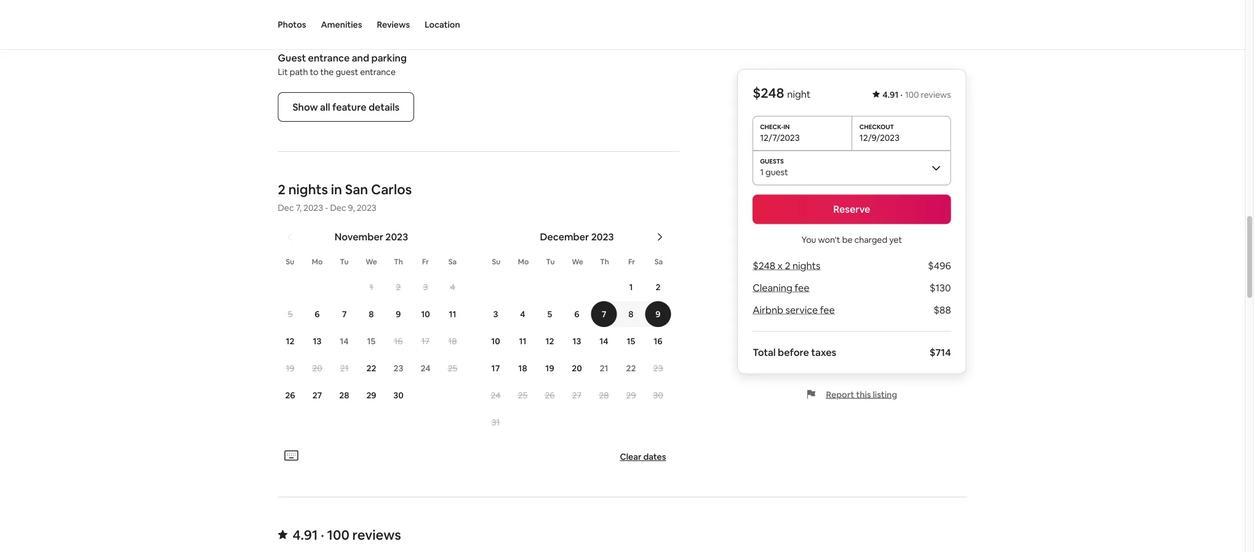 Task type: vqa. For each thing, say whether or not it's contained in the screenshot.
12 associated with 1st 12 button from the left
yes



Task type: describe. For each thing, give the bounding box(es) containing it.
1 13 button from the left
[[304, 329, 331, 355]]

1 30 button from the left
[[385, 383, 412, 409]]

0 vertical spatial fee
[[795, 282, 810, 295]]

$496
[[929, 260, 952, 272]]

1 dec from the left
[[278, 203, 294, 214]]

0 vertical spatial 25
[[448, 364, 458, 375]]

1 sa from the left
[[449, 258, 457, 267]]

2 6 button from the left
[[564, 302, 591, 328]]

cleaning fee button
[[753, 282, 810, 295]]

1 15 button from the left
[[358, 329, 385, 355]]

0 vertical spatial 24
[[421, 364, 431, 375]]

29 for 2nd 29 button from the right
[[367, 391, 377, 402]]

reviews button
[[377, 0, 410, 49]]

1 5 button from the left
[[277, 302, 304, 328]]

airbnb
[[753, 304, 784, 317]]

2 dec from the left
[[330, 203, 346, 214]]

1 vertical spatial 4.91 · 100 reviews
[[293, 527, 401, 545]]

2 5 button from the left
[[537, 302, 564, 328]]

1 28 from the left
[[340, 391, 350, 402]]

2 7 button from the left
[[591, 302, 618, 328]]

0 vertical spatial entrance
[[308, 52, 350, 64]]

0 horizontal spatial 4.91
[[293, 527, 318, 545]]

27 for 2nd 27 button from right
[[313, 391, 322, 402]]

12/9/2023
[[860, 132, 900, 143]]

$88
[[934, 304, 952, 317]]

0 vertical spatial 100
[[906, 89, 920, 100]]

0 horizontal spatial 11 button
[[439, 302, 466, 328]]

1 su from the left
[[286, 258, 295, 267]]

guest entrance and parking lit path to the guest entrance
[[278, 52, 407, 78]]

31 button
[[482, 411, 510, 436]]

8 for first 8 "button"
[[369, 310, 374, 321]]

1 for december 2023
[[630, 282, 633, 294]]

1 vertical spatial 25 button
[[510, 383, 537, 409]]

2023 right november in the top left of the page
[[386, 231, 408, 244]]

0 horizontal spatial 18
[[449, 337, 457, 348]]

details
[[369, 101, 400, 114]]

photos button
[[278, 0, 306, 49]]

2 27 button from the left
[[564, 383, 591, 409]]

1 horizontal spatial 18 button
[[510, 356, 537, 382]]

be
[[843, 234, 853, 245]]

show all feature details
[[293, 101, 400, 114]]

november 2023
[[335, 231, 408, 244]]

cleaning
[[753, 282, 793, 295]]

the
[[321, 67, 334, 78]]

taxes
[[812, 347, 837, 359]]

show all feature details button
[[278, 93, 414, 122]]

1 horizontal spatial 24
[[491, 391, 501, 402]]

2 28 from the left
[[599, 391, 609, 402]]

2 28 button from the left
[[591, 383, 618, 409]]

1 horizontal spatial 17
[[492, 364, 500, 375]]

13 for first 13 button from the right
[[573, 337, 582, 348]]

1 20 button from the left
[[304, 356, 331, 382]]

december 2023
[[540, 231, 614, 244]]

guest inside guest entrance and parking lit path to the guest entrance
[[336, 67, 358, 78]]

amenities
[[321, 19, 362, 30]]

1 button for december 2023
[[618, 275, 645, 301]]

total
[[753, 347, 776, 359]]

1 vertical spatial 11
[[519, 337, 527, 348]]

1 7 from the left
[[342, 310, 347, 321]]

4 for the top 4 button
[[450, 282, 455, 294]]

2 20 from the left
[[572, 364, 582, 375]]

to
[[310, 67, 319, 78]]

2 5 from the left
[[548, 310, 553, 321]]

0 horizontal spatial 11
[[449, 310, 457, 321]]

2 29 button from the left
[[618, 383, 645, 409]]

30 for 1st 30 button from the left
[[394, 391, 404, 402]]

2 30 button from the left
[[645, 383, 672, 409]]

1 9 button from the left
[[385, 302, 412, 328]]

2 20 button from the left
[[564, 356, 591, 382]]

2 23 from the left
[[654, 364, 663, 375]]

1 28 button from the left
[[331, 383, 358, 409]]

2 9 button from the left
[[645, 302, 672, 328]]

before
[[778, 347, 810, 359]]

2 21 from the left
[[600, 364, 609, 375]]

total before taxes
[[753, 347, 837, 359]]

0 vertical spatial 24 button
[[412, 356, 439, 382]]

feature
[[333, 101, 367, 114]]

1 vertical spatial nights
[[793, 260, 821, 272]]

nights inside 2 nights in san carlos dec 7, 2023 - dec 9, 2023
[[289, 181, 328, 199]]

1 vertical spatial 25
[[518, 391, 528, 402]]

all
[[320, 101, 330, 114]]

parking
[[372, 52, 407, 64]]

1 vertical spatial 100
[[327, 527, 350, 545]]

show
[[293, 101, 318, 114]]

reserve button
[[753, 195, 952, 224]]

1 vertical spatial 18
[[519, 364, 527, 375]]

listing
[[873, 389, 898, 401]]

1 26 from the left
[[285, 391, 295, 402]]

2023 left "-"
[[304, 203, 323, 214]]

9,
[[348, 203, 355, 214]]

lit
[[278, 67, 288, 78]]

you
[[802, 234, 817, 245]]

airbnb service fee
[[753, 304, 835, 317]]

december
[[540, 231, 589, 244]]

10 for topmost 10 button
[[421, 310, 430, 321]]

2 8 button from the left
[[618, 302, 645, 328]]

2 we from the left
[[572, 258, 584, 267]]

won't
[[819, 234, 841, 245]]

clear dates button
[[615, 447, 671, 468]]

0 vertical spatial 3
[[423, 282, 428, 294]]

15 for 2nd 15 button from the left
[[627, 337, 636, 348]]

photos
[[278, 19, 306, 30]]

2 23 button from the left
[[645, 356, 672, 382]]

29 for second 29 button from the left
[[627, 391, 636, 402]]

22 for second 22 button from the left
[[627, 364, 636, 375]]

31
[[492, 418, 500, 429]]

san
[[345, 181, 368, 199]]

2 26 from the left
[[545, 391, 555, 402]]

carlos
[[371, 181, 412, 199]]

2 21 button from the left
[[591, 356, 618, 382]]

guest
[[278, 52, 306, 64]]

report
[[827, 389, 855, 401]]

1 vertical spatial 17 button
[[482, 356, 510, 382]]

1 horizontal spatial entrance
[[360, 67, 396, 78]]

yet
[[890, 234, 903, 245]]

27 for second 27 button from the left
[[573, 391, 582, 402]]

accessibility features region
[[273, 0, 685, 122]]

1 12 button from the left
[[277, 329, 304, 355]]

0 vertical spatial 4 button
[[439, 275, 466, 301]]

0 vertical spatial ·
[[901, 89, 903, 100]]

2 14 button from the left
[[591, 329, 618, 355]]

1 vertical spatial 10 button
[[482, 329, 510, 355]]

2 mo from the left
[[518, 258, 529, 267]]

-
[[325, 203, 328, 214]]

1 horizontal spatial 24 button
[[482, 383, 510, 409]]

6 for 2nd 6 button from right
[[315, 310, 320, 321]]

1 horizontal spatial reviews
[[922, 89, 952, 100]]

1 16 from the left
[[394, 337, 403, 348]]

0 horizontal spatial 17
[[422, 337, 430, 348]]

clear dates
[[620, 452, 667, 464]]

1 12 from the left
[[286, 337, 295, 348]]

0 vertical spatial 3 button
[[412, 275, 439, 301]]

location button
[[425, 0, 460, 49]]

0 vertical spatial 4.91 · 100 reviews
[[883, 89, 952, 100]]

2 button for december 2023
[[645, 275, 672, 301]]

2 16 button from the left
[[645, 329, 672, 355]]

1 16 button from the left
[[385, 329, 412, 355]]

2 19 button from the left
[[537, 356, 564, 382]]

1 vertical spatial ·
[[321, 527, 324, 545]]

2 nights in san carlos dec 7, 2023 - dec 9, 2023
[[278, 181, 412, 214]]

cleaning fee
[[753, 282, 810, 295]]

14 for 1st 14 'button'
[[340, 337, 349, 348]]



Task type: locate. For each thing, give the bounding box(es) containing it.
1 30 from the left
[[394, 391, 404, 402]]

4.91 · 100 reviews
[[883, 89, 952, 100], [293, 527, 401, 545]]

reserve
[[834, 203, 871, 216]]

1 horizontal spatial 4 button
[[510, 302, 537, 328]]

guest
[[336, 67, 358, 78], [766, 167, 789, 178]]

1 1 button from the left
[[358, 275, 385, 301]]

2 15 button from the left
[[618, 329, 645, 355]]

1 21 from the left
[[340, 364, 349, 375]]

path
[[290, 67, 308, 78]]

0 horizontal spatial 20 button
[[304, 356, 331, 382]]

0 horizontal spatial fee
[[795, 282, 810, 295]]

0 horizontal spatial 22
[[367, 364, 377, 375]]

1 for november 2023
[[370, 282, 373, 294]]

2 fr from the left
[[629, 258, 635, 267]]

dates
[[644, 452, 667, 464]]

clear
[[620, 452, 642, 464]]

1 horizontal spatial 12 button
[[537, 329, 564, 355]]

7 button
[[331, 302, 358, 328], [591, 302, 618, 328]]

reviews
[[377, 19, 410, 30]]

$248 for $248 night
[[753, 84, 785, 102]]

nights up 7,
[[289, 181, 328, 199]]

1 8 button from the left
[[358, 302, 385, 328]]

22 button
[[358, 356, 385, 382], [618, 356, 645, 382]]

0 horizontal spatial 8
[[369, 310, 374, 321]]

0 horizontal spatial 25 button
[[439, 356, 466, 382]]

15
[[367, 337, 376, 348], [627, 337, 636, 348]]

0 horizontal spatial 7
[[342, 310, 347, 321]]

$248 night
[[753, 84, 811, 102]]

1 horizontal spatial 29
[[627, 391, 636, 402]]

1 vertical spatial entrance
[[360, 67, 396, 78]]

0 vertical spatial 25 button
[[439, 356, 466, 382]]

2 6 from the left
[[575, 310, 580, 321]]

19 button
[[277, 356, 304, 382], [537, 356, 564, 382]]

1 vertical spatial fee
[[821, 304, 835, 317]]

1 13 from the left
[[313, 337, 322, 348]]

22
[[367, 364, 377, 375], [627, 364, 636, 375]]

airbnb service fee button
[[753, 304, 835, 317]]

$248 left night
[[753, 84, 785, 102]]

1 vertical spatial 10
[[491, 337, 500, 348]]

0 horizontal spatial nights
[[289, 181, 328, 199]]

0 horizontal spatial fr
[[422, 258, 429, 267]]

1 $248 from the top
[[753, 84, 785, 102]]

1 5 from the left
[[288, 310, 293, 321]]

$248
[[753, 84, 785, 102], [753, 260, 776, 272]]

22 for first 22 button
[[367, 364, 377, 375]]

1 horizontal spatial 29 button
[[618, 383, 645, 409]]

th
[[394, 258, 403, 267], [601, 258, 609, 267]]

guest down and
[[336, 67, 358, 78]]

1 horizontal spatial tu
[[547, 258, 555, 267]]

30 for second 30 button from the left
[[654, 391, 664, 402]]

1 guest
[[761, 167, 789, 178]]

2 1 button from the left
[[618, 275, 645, 301]]

13 for second 13 button from right
[[313, 337, 322, 348]]

you won't be charged yet
[[802, 234, 903, 245]]

1 20 from the left
[[312, 364, 322, 375]]

1 horizontal spatial fr
[[629, 258, 635, 267]]

1 horizontal spatial 21 button
[[591, 356, 618, 382]]

0 horizontal spatial 30 button
[[385, 383, 412, 409]]

1 23 from the left
[[394, 364, 404, 375]]

8 for 2nd 8 "button"
[[629, 310, 634, 321]]

1 19 button from the left
[[277, 356, 304, 382]]

20 button
[[304, 356, 331, 382], [564, 356, 591, 382]]

1 6 button from the left
[[304, 302, 331, 328]]

charged
[[855, 234, 888, 245]]

2 sa from the left
[[655, 258, 663, 267]]

0 horizontal spatial 14
[[340, 337, 349, 348]]

1 21 button from the left
[[331, 356, 358, 382]]

night
[[788, 88, 811, 101]]

fr
[[422, 258, 429, 267], [629, 258, 635, 267]]

2 $248 from the top
[[753, 260, 776, 272]]

dec
[[278, 203, 294, 214], [330, 203, 346, 214]]

100
[[906, 89, 920, 100], [327, 527, 350, 545]]

1 horizontal spatial 17 button
[[482, 356, 510, 382]]

x
[[778, 260, 783, 272]]

report this listing button
[[807, 389, 898, 401]]

0 horizontal spatial 5 button
[[277, 302, 304, 328]]

entrance up the
[[308, 52, 350, 64]]

$248 x 2 nights
[[753, 260, 821, 272]]

2 19 from the left
[[546, 364, 555, 375]]

entrance down parking
[[360, 67, 396, 78]]

7,
[[296, 203, 302, 214]]

1 horizontal spatial 5
[[548, 310, 553, 321]]

1 horizontal spatial 18
[[519, 364, 527, 375]]

0 horizontal spatial 13 button
[[304, 329, 331, 355]]

0 horizontal spatial 8 button
[[358, 302, 385, 328]]

0 vertical spatial 10 button
[[412, 302, 439, 328]]

28
[[340, 391, 350, 402], [599, 391, 609, 402]]

0 horizontal spatial 16
[[394, 337, 403, 348]]

0 horizontal spatial 17 button
[[412, 329, 439, 355]]

11
[[449, 310, 457, 321], [519, 337, 527, 348]]

1 22 from the left
[[367, 364, 377, 375]]

1 horizontal spatial 4.91 · 100 reviews
[[883, 89, 952, 100]]

0 horizontal spatial 29 button
[[358, 383, 385, 409]]

2 button for november 2023
[[385, 275, 412, 301]]

2023 right 9,
[[357, 203, 377, 214]]

1 horizontal spatial 19
[[546, 364, 555, 375]]

2 30 from the left
[[654, 391, 664, 402]]

1 19 from the left
[[286, 364, 295, 375]]

5 button
[[277, 302, 304, 328], [537, 302, 564, 328]]

1 horizontal spatial 22 button
[[618, 356, 645, 382]]

$130
[[930, 282, 952, 295]]

1 horizontal spatial 1 button
[[618, 275, 645, 301]]

$248 left x
[[753, 260, 776, 272]]

1 horizontal spatial 23 button
[[645, 356, 672, 382]]

we down 'december 2023'
[[572, 258, 584, 267]]

1 vertical spatial 3
[[494, 310, 498, 321]]

2
[[278, 181, 286, 199], [785, 260, 791, 272], [396, 282, 401, 294], [656, 282, 661, 294]]

1 horizontal spatial ·
[[901, 89, 903, 100]]

2 15 from the left
[[627, 337, 636, 348]]

location
[[425, 19, 460, 30]]

24 button
[[412, 356, 439, 382], [482, 383, 510, 409]]

nights
[[289, 181, 328, 199], [793, 260, 821, 272]]

5
[[288, 310, 293, 321], [548, 310, 553, 321]]

this
[[857, 389, 872, 401]]

dec left 7,
[[278, 203, 294, 214]]

2 14 from the left
[[600, 337, 609, 348]]

4 for 4 button to the right
[[521, 310, 526, 321]]

in
[[331, 181, 342, 199]]

2 2 button from the left
[[645, 275, 672, 301]]

1 8 from the left
[[369, 310, 374, 321]]

2 13 from the left
[[573, 337, 582, 348]]

th down 'december 2023'
[[601, 258, 609, 267]]

0 horizontal spatial 4 button
[[439, 275, 466, 301]]

1 9 from the left
[[396, 310, 401, 321]]

lit path to the guest entrance, verified image image
[[278, 0, 474, 42]]

1 horizontal spatial 30
[[654, 391, 664, 402]]

1 horizontal spatial 3
[[494, 310, 498, 321]]

2 inside 2 nights in san carlos dec 7, 2023 - dec 9, 2023
[[278, 181, 286, 199]]

1 vertical spatial 4
[[521, 310, 526, 321]]

14 for 2nd 14 'button' from the left
[[600, 337, 609, 348]]

fee
[[795, 282, 810, 295], [821, 304, 835, 317]]

0 horizontal spatial 25
[[448, 364, 458, 375]]

30 button
[[385, 383, 412, 409], [645, 383, 672, 409]]

0 horizontal spatial dec
[[278, 203, 294, 214]]

1 vertical spatial 11 button
[[510, 329, 537, 355]]

20
[[312, 364, 322, 375], [572, 364, 582, 375]]

1 th from the left
[[394, 258, 403, 267]]

tu down november in the top left of the page
[[340, 258, 349, 267]]

0 horizontal spatial 12 button
[[277, 329, 304, 355]]

tu
[[340, 258, 349, 267], [547, 258, 555, 267]]

2 22 from the left
[[627, 364, 636, 375]]

1 horizontal spatial 7 button
[[591, 302, 618, 328]]

11 button
[[439, 302, 466, 328], [510, 329, 537, 355]]

2 9 from the left
[[656, 310, 661, 321]]

1 6 from the left
[[315, 310, 320, 321]]

0 horizontal spatial 6 button
[[304, 302, 331, 328]]

guest down 12/7/2023
[[766, 167, 789, 178]]

2 29 from the left
[[627, 391, 636, 402]]

0 horizontal spatial 24
[[421, 364, 431, 375]]

report this listing
[[827, 389, 898, 401]]

1 27 from the left
[[313, 391, 322, 402]]

1 horizontal spatial 16 button
[[645, 329, 672, 355]]

0 horizontal spatial 24 button
[[412, 356, 439, 382]]

$248 x 2 nights button
[[753, 260, 821, 272]]

1 horizontal spatial we
[[572, 258, 584, 267]]

0 vertical spatial 4
[[450, 282, 455, 294]]

1 23 button from the left
[[385, 356, 412, 382]]

9 button
[[385, 302, 412, 328], [645, 302, 672, 328]]

and
[[352, 52, 370, 64]]

1 horizontal spatial 15 button
[[618, 329, 645, 355]]

0 horizontal spatial 19 button
[[277, 356, 304, 382]]

0 horizontal spatial 23
[[394, 364, 404, 375]]

1 horizontal spatial 23
[[654, 364, 663, 375]]

0 vertical spatial 11 button
[[439, 302, 466, 328]]

4 button
[[439, 275, 466, 301], [510, 302, 537, 328]]

1 14 from the left
[[340, 337, 349, 348]]

1 vertical spatial 3 button
[[482, 302, 510, 328]]

0 horizontal spatial 15 button
[[358, 329, 385, 355]]

0 horizontal spatial 30
[[394, 391, 404, 402]]

2 13 button from the left
[[564, 329, 591, 355]]

1 horizontal spatial 19 button
[[537, 356, 564, 382]]

1 vertical spatial 24 button
[[482, 383, 510, 409]]

1 27 button from the left
[[304, 383, 331, 409]]

$248 for $248 x 2 nights
[[753, 260, 776, 272]]

1 fr from the left
[[422, 258, 429, 267]]

25
[[448, 364, 458, 375], [518, 391, 528, 402]]

2 8 from the left
[[629, 310, 634, 321]]

2 12 from the left
[[546, 337, 554, 348]]

1 horizontal spatial nights
[[793, 260, 821, 272]]

14 button
[[331, 329, 358, 355], [591, 329, 618, 355]]

26
[[285, 391, 295, 402], [545, 391, 555, 402]]

1 29 from the left
[[367, 391, 377, 402]]

0 horizontal spatial 9 button
[[385, 302, 412, 328]]

2 27 from the left
[[573, 391, 582, 402]]

1 we from the left
[[366, 258, 377, 267]]

0 horizontal spatial 27
[[313, 391, 322, 402]]

0 horizontal spatial 9
[[396, 310, 401, 321]]

2 7 from the left
[[602, 310, 607, 321]]

1 guest button
[[753, 151, 952, 185]]

1 15 from the left
[[367, 337, 376, 348]]

21 button
[[331, 356, 358, 382], [591, 356, 618, 382]]

dec right "-"
[[330, 203, 346, 214]]

0 horizontal spatial tu
[[340, 258, 349, 267]]

0 horizontal spatial 18 button
[[439, 329, 466, 355]]

19
[[286, 364, 295, 375], [546, 364, 555, 375]]

calendar application
[[263, 218, 1094, 447]]

fee up service
[[795, 282, 810, 295]]

2 12 button from the left
[[537, 329, 564, 355]]

3
[[423, 282, 428, 294], [494, 310, 498, 321]]

0 horizontal spatial mo
[[312, 258, 323, 267]]

2023 right december
[[592, 231, 614, 244]]

november
[[335, 231, 384, 244]]

1 tu from the left
[[340, 258, 349, 267]]

2 tu from the left
[[547, 258, 555, 267]]

1 2 button from the left
[[385, 275, 412, 301]]

we down november 2023 at top left
[[366, 258, 377, 267]]

0 horizontal spatial 27 button
[[304, 383, 331, 409]]

1 button for november 2023
[[358, 275, 385, 301]]

1 mo from the left
[[312, 258, 323, 267]]

0 vertical spatial 17
[[422, 337, 430, 348]]

1 14 button from the left
[[331, 329, 358, 355]]

0 horizontal spatial 14 button
[[331, 329, 358, 355]]

13 button
[[304, 329, 331, 355], [564, 329, 591, 355]]

fee right service
[[821, 304, 835, 317]]

$714
[[930, 347, 952, 359]]

th down november 2023 at top left
[[394, 258, 403, 267]]

2 th from the left
[[601, 258, 609, 267]]

12/7/2023
[[761, 132, 800, 143]]

0 horizontal spatial 4
[[450, 282, 455, 294]]

nights right x
[[793, 260, 821, 272]]

1 horizontal spatial 4.91
[[883, 89, 899, 100]]

29 button
[[358, 383, 385, 409], [618, 383, 645, 409]]

2 su from the left
[[492, 258, 501, 267]]

0 horizontal spatial 100
[[327, 527, 350, 545]]

guest inside popup button
[[766, 167, 789, 178]]

1 26 button from the left
[[277, 383, 304, 409]]

24
[[421, 364, 431, 375], [491, 391, 501, 402]]

amenities button
[[321, 0, 362, 49]]

18
[[449, 337, 457, 348], [519, 364, 527, 375]]

2 button
[[385, 275, 412, 301], [645, 275, 672, 301]]

1 vertical spatial 4.91
[[293, 527, 318, 545]]

4
[[450, 282, 455, 294], [521, 310, 526, 321]]

16
[[394, 337, 403, 348], [654, 337, 663, 348]]

10 for bottommost 10 button
[[491, 337, 500, 348]]

6 for 1st 6 button from the right
[[575, 310, 580, 321]]

tu down december
[[547, 258, 555, 267]]

reviews
[[922, 89, 952, 100], [353, 527, 401, 545]]

15 for second 15 button from right
[[367, 337, 376, 348]]

1 horizontal spatial dec
[[330, 203, 346, 214]]

2023
[[304, 203, 323, 214], [357, 203, 377, 214], [386, 231, 408, 244], [592, 231, 614, 244]]

7
[[342, 310, 347, 321], [602, 310, 607, 321]]

1 horizontal spatial 28 button
[[591, 383, 618, 409]]

service
[[786, 304, 818, 317]]

2 22 button from the left
[[618, 356, 645, 382]]

0 horizontal spatial 5
[[288, 310, 293, 321]]

2 16 from the left
[[654, 337, 663, 348]]

8 button
[[358, 302, 385, 328], [618, 302, 645, 328]]

0 horizontal spatial 28
[[340, 391, 350, 402]]

0 vertical spatial 18 button
[[439, 329, 466, 355]]

1 inside 1 guest popup button
[[761, 167, 764, 178]]

1 22 button from the left
[[358, 356, 385, 382]]

0 vertical spatial 4.91
[[883, 89, 899, 100]]

1 7 button from the left
[[331, 302, 358, 328]]

0 horizontal spatial 26 button
[[277, 383, 304, 409]]

2 26 button from the left
[[537, 383, 564, 409]]

8
[[369, 310, 374, 321], [629, 310, 634, 321]]

0 horizontal spatial 13
[[313, 337, 322, 348]]

6
[[315, 310, 320, 321], [575, 310, 580, 321]]

1 29 button from the left
[[358, 383, 385, 409]]

14
[[340, 337, 349, 348], [600, 337, 609, 348]]

1 vertical spatial reviews
[[353, 527, 401, 545]]



